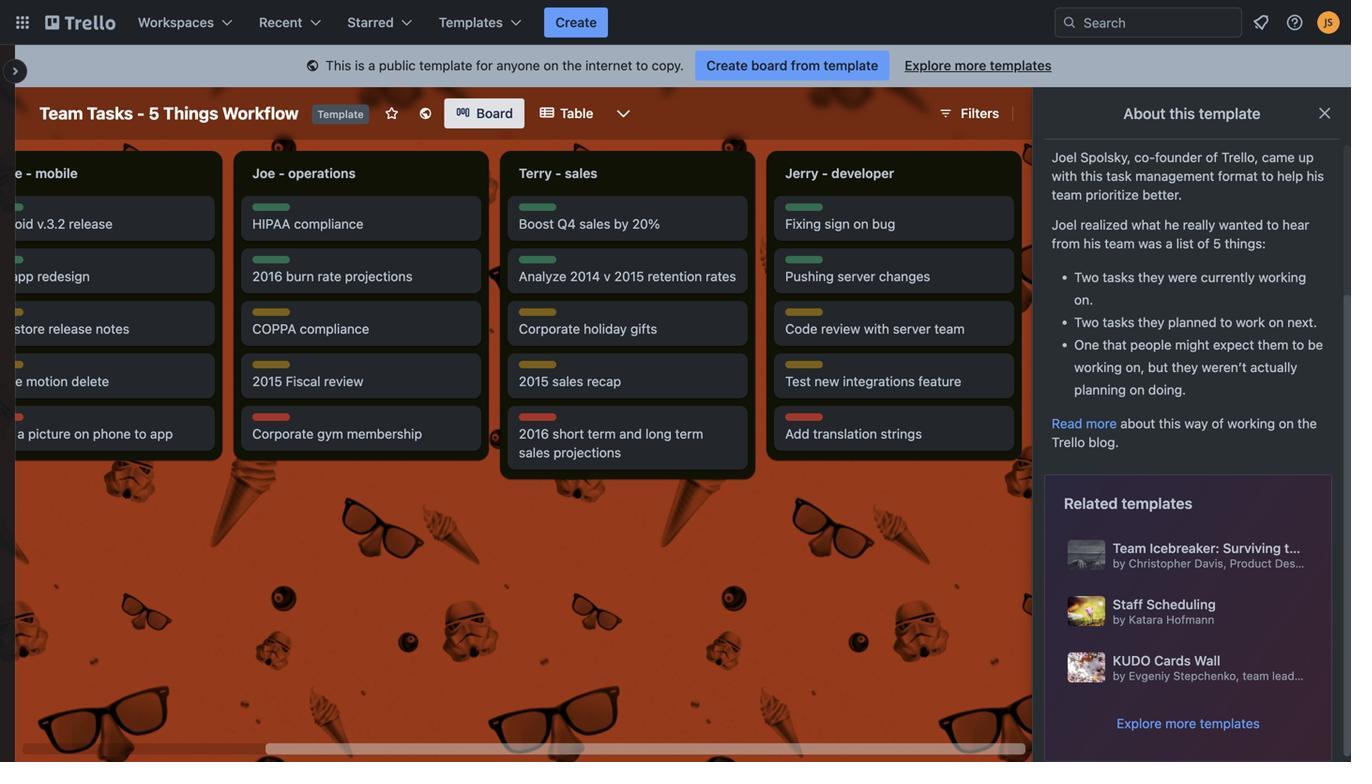 Task type: vqa. For each thing, say whether or not it's contained in the screenshot.
Explore
yes



Task type: locate. For each thing, give the bounding box(es) containing it.
2015 for analyze 2014 v 2015 retention rates
[[519, 374, 549, 389]]

1 horizontal spatial color: red, title: none image
[[785, 414, 823, 421]]

0 horizontal spatial with
[[864, 321, 889, 337]]

things
[[163, 103, 218, 123]]

2 vertical spatial working
[[1227, 416, 1275, 432]]

by left christopher
[[1113, 557, 1126, 570]]

1 vertical spatial a
[[1166, 236, 1173, 251]]

1 vertical spatial team
[[1113, 541, 1146, 556]]

two up on.
[[1074, 270, 1099, 285]]

5
[[149, 103, 159, 123], [1213, 236, 1221, 251]]

5 left things
[[149, 103, 159, 123]]

1 vertical spatial tasks
[[1103, 315, 1135, 330]]

- inside text field
[[555, 166, 561, 181]]

explore up filters button
[[905, 58, 951, 73]]

2015 fiscal review
[[252, 374, 363, 389]]

1 horizontal spatial more
[[1086, 416, 1117, 432]]

color: green, title: none image
[[519, 204, 556, 211], [785, 204, 823, 211], [252, 256, 290, 264], [519, 256, 556, 264]]

this inside "joel spolsky, co-founder of trello, came up with this task management format to help his team prioritize better."
[[1081, 168, 1103, 184]]

2 color: red, title: none image from the left
[[785, 414, 823, 421]]

the
[[562, 58, 582, 73], [1297, 416, 1317, 432], [1284, 541, 1305, 556]]

code
[[785, 321, 817, 337]]

2016 for 2016 short term and long term sales projections
[[519, 426, 549, 442]]

test new integrations feature
[[785, 374, 961, 389]]

this
[[326, 58, 351, 73]]

1 horizontal spatial @
[[1326, 557, 1336, 570]]

color: green, title: none image up 'analyze'
[[519, 256, 556, 264]]

more down "stepchenko,"
[[1165, 716, 1196, 732]]

evgeniy
[[1129, 670, 1170, 683]]

staff scheduling by katara hofmann
[[1113, 597, 1216, 627]]

0 vertical spatial compliance
[[294, 216, 363, 232]]

color: yellow, title: none image up code
[[785, 309, 823, 316]]

joel inside joel realized what he really wanted to hear from his team was a list of 5 things:
[[1052, 217, 1077, 233]]

compliance
[[294, 216, 363, 232], [300, 321, 369, 337]]

with inside "joel spolsky, co-founder of trello, came up with this task management format to help his team prioritize better."
[[1052, 168, 1077, 184]]

2016 inside the 2016 short term and long term sales projections
[[519, 426, 549, 442]]

templates down "stepchenko,"
[[1200, 716, 1260, 732]]

- inside text field
[[279, 166, 285, 181]]

review right fiscal
[[324, 374, 363, 389]]

to left hear
[[1267, 217, 1279, 233]]

2 vertical spatial of
[[1212, 416, 1224, 432]]

create up internet
[[555, 15, 597, 30]]

5 down really
[[1213, 236, 1221, 251]]

0 horizontal spatial explore more templates
[[905, 58, 1052, 73]]

team for team tasks - 5 things workflow
[[39, 103, 83, 123]]

2 term from the left
[[675, 426, 703, 442]]

color: yellow, title: none image down 'analyze'
[[519, 309, 556, 316]]

team inside team icebreaker: surviving the apocaly by christopher davis, product designer @ tre
[[1113, 541, 1146, 556]]

from right board
[[791, 58, 820, 73]]

read more
[[1052, 416, 1117, 432]]

they left were
[[1138, 270, 1165, 285]]

on inside about this way of working on the trello blog.
[[1279, 416, 1294, 432]]

1 color: red, title: none image from the left
[[519, 414, 556, 421]]

1 vertical spatial review
[[324, 374, 363, 389]]

1 vertical spatial working
[[1074, 360, 1122, 375]]

hear
[[1282, 217, 1309, 233]]

they down might
[[1172, 360, 1198, 375]]

1 horizontal spatial explore
[[1117, 716, 1162, 732]]

1 vertical spatial the
[[1297, 416, 1317, 432]]

team left lead
[[1243, 670, 1269, 683]]

sales right terry
[[565, 166, 598, 181]]

color: green, title: none image
[[252, 204, 290, 211], [785, 256, 823, 264]]

1 horizontal spatial corporate
[[519, 321, 580, 337]]

team inside "joel spolsky, co-founder of trello, came up with this task management format to help his team prioritize better."
[[1052, 187, 1082, 203]]

team inside kudo cards wall by evgeniy stepchenko, team lead @ setronic
[[1243, 670, 1269, 683]]

add translation strings link
[[785, 425, 1003, 444]]

1 term from the left
[[588, 426, 616, 442]]

term left the and
[[588, 426, 616, 442]]

0 horizontal spatial templates
[[990, 58, 1052, 73]]

0 vertical spatial tasks
[[1103, 270, 1135, 285]]

@ right lead
[[1298, 670, 1308, 683]]

Board name text field
[[30, 99, 308, 129]]

Jerry - developer text field
[[774, 159, 1014, 189]]

0 vertical spatial his
[[1307, 168, 1324, 184]]

0 horizontal spatial explore
[[905, 58, 951, 73]]

2016 for 2016 burn rate projections
[[252, 269, 282, 284]]

term right long at the bottom of the page
[[675, 426, 703, 442]]

2 vertical spatial the
[[1284, 541, 1305, 556]]

1 horizontal spatial 2015
[[519, 374, 549, 389]]

1 two from the top
[[1074, 270, 1099, 285]]

5 inside joel realized what he really wanted to hear from his team was a list of 5 things:
[[1213, 236, 1221, 251]]

sales right q4
[[579, 216, 610, 232]]

explore more templates link down "stepchenko,"
[[1117, 715, 1260, 734]]

0 horizontal spatial color: yellow, title: none image
[[252, 361, 290, 369]]

color: red, title: none image for 2016
[[519, 414, 556, 421]]

came
[[1262, 150, 1295, 165]]

1 vertical spatial create
[[706, 58, 748, 73]]

0 horizontal spatial @
[[1298, 670, 1308, 683]]

2016 left burn on the top left
[[252, 269, 282, 284]]

on left bug
[[853, 216, 869, 232]]

compliance down 'operations'
[[294, 216, 363, 232]]

1 horizontal spatial server
[[893, 321, 931, 337]]

compliance inside 'link'
[[294, 216, 363, 232]]

Joe - operations text field
[[241, 159, 481, 189]]

2015 left recap
[[519, 374, 549, 389]]

read
[[1052, 416, 1082, 432]]

template
[[419, 58, 473, 73], [824, 58, 878, 73], [1199, 105, 1261, 122]]

color: yellow, title: none image up test
[[785, 361, 823, 369]]

feature
[[918, 374, 961, 389]]

1 horizontal spatial team
[[1113, 541, 1146, 556]]

with left 'task'
[[1052, 168, 1077, 184]]

his down realized
[[1084, 236, 1101, 251]]

by inside team icebreaker: surviving the apocaly by christopher davis, product designer @ tre
[[1113, 557, 1126, 570]]

0 horizontal spatial team
[[39, 103, 83, 123]]

- right the tasks
[[137, 103, 145, 123]]

from inside joel realized what he really wanted to hear from his team was a list of 5 things:
[[1052, 236, 1080, 251]]

tasks up the that
[[1103, 315, 1135, 330]]

founder
[[1155, 150, 1202, 165]]

1 horizontal spatial his
[[1307, 168, 1324, 184]]

more up filters button
[[955, 58, 986, 73]]

0 vertical spatial explore more templates
[[905, 58, 1052, 73]]

customize views image
[[614, 104, 633, 123]]

corporate gym membership
[[252, 426, 422, 442]]

1 vertical spatial this
[[1081, 168, 1103, 184]]

terry - sales
[[519, 166, 598, 181]]

1 horizontal spatial term
[[675, 426, 703, 442]]

0 vertical spatial review
[[821, 321, 860, 337]]

working up next.
[[1258, 270, 1306, 285]]

explore more templates link up filters
[[893, 51, 1063, 81]]

one
[[1074, 337, 1099, 353]]

2015
[[614, 269, 644, 284], [252, 374, 282, 389], [519, 374, 549, 389]]

templates up filters
[[990, 58, 1052, 73]]

0 vertical spatial 5
[[149, 103, 159, 123]]

0 vertical spatial create
[[555, 15, 597, 30]]

corporate holiday gifts link
[[519, 320, 737, 339]]

color: red, title: none image up short
[[519, 414, 556, 421]]

more up "blog."
[[1086, 416, 1117, 432]]

open information menu image
[[1285, 13, 1304, 32]]

template right board
[[824, 58, 878, 73]]

0 horizontal spatial 5
[[149, 103, 159, 123]]

0 vertical spatial joel
[[1052, 150, 1077, 165]]

review right code
[[821, 321, 860, 337]]

create left board
[[706, 58, 748, 73]]

1 joel from the top
[[1052, 150, 1077, 165]]

holiday
[[584, 321, 627, 337]]

by down kudo
[[1113, 670, 1126, 683]]

search image
[[1062, 15, 1077, 30]]

fixing sign on bug
[[785, 216, 895, 232]]

0 vertical spatial color: yellow, title: none image
[[785, 309, 823, 316]]

the inside team icebreaker: surviving the apocaly by christopher davis, product designer @ tre
[[1284, 541, 1305, 556]]

the left internet
[[562, 58, 582, 73]]

this right about
[[1169, 105, 1195, 122]]

2 joel from the top
[[1052, 217, 1077, 233]]

2 horizontal spatial more
[[1165, 716, 1196, 732]]

- right jerry
[[822, 166, 828, 181]]

2015 fiscal review link
[[252, 372, 470, 391]]

analyze
[[519, 269, 566, 284]]

hipaa compliance link
[[252, 215, 470, 234]]

1 vertical spatial @
[[1298, 670, 1308, 683]]

color: green, title: none image up boost
[[519, 204, 556, 211]]

explore more templates down "stepchenko,"
[[1117, 716, 1260, 732]]

pushing
[[785, 269, 834, 284]]

of inside joel realized what he really wanted to hear from his team was a list of 5 things:
[[1197, 236, 1210, 251]]

pushing server changes link
[[785, 267, 1003, 286]]

1 horizontal spatial review
[[821, 321, 860, 337]]

kudo cards wall by evgeniy stepchenko, team lead @ setronic
[[1113, 654, 1351, 683]]

color: green, title: none image for fixing
[[785, 204, 823, 211]]

of left trello,
[[1206, 150, 1218, 165]]

@
[[1326, 557, 1336, 570], [1298, 670, 1308, 683]]

1 vertical spatial explore
[[1117, 716, 1162, 732]]

joe - operations
[[252, 166, 356, 181]]

by left 20%
[[614, 216, 629, 232]]

board link
[[444, 99, 524, 129]]

server right pushing
[[837, 269, 875, 284]]

0 vertical spatial @
[[1326, 557, 1336, 570]]

with up integrations
[[864, 321, 889, 337]]

explore down evgeniy
[[1117, 716, 1162, 732]]

- for terry
[[555, 166, 561, 181]]

prioritize
[[1086, 187, 1139, 203]]

projections inside the 2016 short term and long term sales projections
[[554, 445, 621, 461]]

1 horizontal spatial a
[[1166, 236, 1173, 251]]

boost q4 sales by 20%
[[519, 216, 660, 232]]

1 vertical spatial color: green, title: none image
[[785, 256, 823, 264]]

bug
[[872, 216, 895, 232]]

of
[[1206, 150, 1218, 165], [1197, 236, 1210, 251], [1212, 416, 1224, 432]]

corporate for corporate holiday gifts
[[519, 321, 580, 337]]

realized
[[1080, 217, 1128, 233]]

fixing
[[785, 216, 821, 232]]

color: yellow, title: none image for corporate
[[519, 309, 556, 316]]

they up people
[[1138, 315, 1165, 330]]

of right list
[[1197, 236, 1210, 251]]

0 horizontal spatial projections
[[345, 269, 413, 284]]

on right anyone
[[544, 58, 559, 73]]

team
[[39, 103, 83, 123], [1113, 541, 1146, 556]]

templates up icebreaker:
[[1122, 495, 1193, 513]]

this inside about this way of working on the trello blog.
[[1159, 416, 1181, 432]]

currently
[[1201, 270, 1255, 285]]

2015 left fiscal
[[252, 374, 282, 389]]

0 vertical spatial two
[[1074, 270, 1099, 285]]

by inside kudo cards wall by evgeniy stepchenko, team lead @ setronic
[[1113, 670, 1126, 683]]

wanted
[[1219, 217, 1263, 233]]

color: yellow, title: none image up the coppa
[[252, 309, 290, 316]]

0 horizontal spatial review
[[324, 374, 363, 389]]

john smith (johnsmith38824343) image
[[1317, 11, 1340, 34]]

0 horizontal spatial his
[[1084, 236, 1101, 251]]

doing.
[[1148, 382, 1186, 398]]

1 vertical spatial of
[[1197, 236, 1210, 251]]

1 horizontal spatial 2016
[[519, 426, 549, 442]]

- right terry
[[555, 166, 561, 181]]

joel for joel realized what he really wanted to hear from his team was a list of 5 things:
[[1052, 217, 1077, 233]]

color: yellow, title: none image up 2015 sales recap
[[519, 361, 556, 369]]

corporate
[[519, 321, 580, 337], [252, 426, 314, 442]]

0 horizontal spatial corporate
[[252, 426, 314, 442]]

to inside joel realized what he really wanted to hear from his team was a list of 5 things:
[[1267, 217, 1279, 233]]

projections right rate
[[345, 269, 413, 284]]

2016 inside 2016 burn rate projections link
[[252, 269, 282, 284]]

color: green, title: none image up hipaa at left top
[[252, 204, 290, 211]]

2 vertical spatial they
[[1172, 360, 1198, 375]]

1 vertical spatial from
[[1052, 236, 1080, 251]]

0 vertical spatial corporate
[[519, 321, 580, 337]]

1 tasks from the top
[[1103, 270, 1135, 285]]

workspaces button
[[127, 8, 244, 38]]

server down changes
[[893, 321, 931, 337]]

color: red, title: none image
[[519, 414, 556, 421], [785, 414, 823, 421]]

2 vertical spatial this
[[1159, 416, 1181, 432]]

color: green, title: none image up burn on the top left
[[252, 256, 290, 264]]

his down up
[[1307, 168, 1324, 184]]

color: yellow, title: none image for coppa
[[252, 309, 290, 316]]

to
[[636, 58, 648, 73], [1261, 168, 1274, 184], [1267, 217, 1279, 233], [1220, 315, 1232, 330], [1292, 337, 1304, 353]]

on,
[[1126, 360, 1145, 375]]

projections down short
[[554, 445, 621, 461]]

joel for joel spolsky, co-founder of trello, came up with this task management format to help his team prioritize better.
[[1052, 150, 1077, 165]]

0 vertical spatial of
[[1206, 150, 1218, 165]]

1 vertical spatial color: yellow, title: none image
[[252, 361, 290, 369]]

color: green, title: none image up pushing
[[785, 256, 823, 264]]

0 horizontal spatial create
[[555, 15, 597, 30]]

this left 'way'
[[1159, 416, 1181, 432]]

by down staff
[[1113, 614, 1126, 627]]

1 horizontal spatial from
[[1052, 236, 1080, 251]]

2 vertical spatial templates
[[1200, 716, 1260, 732]]

team
[[1052, 187, 1082, 203], [1105, 236, 1135, 251], [934, 321, 965, 337], [1243, 670, 1269, 683]]

templates button
[[428, 8, 533, 38]]

help
[[1277, 168, 1303, 184]]

5 inside board name text box
[[149, 103, 159, 123]]

management
[[1135, 168, 1214, 184]]

two
[[1074, 270, 1099, 285], [1074, 315, 1099, 330]]

2016 left short
[[519, 426, 549, 442]]

corporate for corporate gym membership
[[252, 426, 314, 442]]

jerry
[[785, 166, 819, 181]]

0 horizontal spatial color: green, title: none image
[[252, 204, 290, 211]]

were
[[1168, 270, 1197, 285]]

joel inside "joel spolsky, co-founder of trello, came up with this task management format to help his team prioritize better."
[[1052, 150, 1077, 165]]

0 vertical spatial a
[[368, 58, 375, 73]]

to inside "joel spolsky, co-founder of trello, came up with this task management format to help his team prioritize better."
[[1261, 168, 1274, 184]]

1 horizontal spatial color: green, title: none image
[[785, 256, 823, 264]]

1 vertical spatial his
[[1084, 236, 1101, 251]]

developer
[[831, 166, 894, 181]]

- inside 'text field'
[[822, 166, 828, 181]]

color: yellow, title: none image
[[252, 309, 290, 316], [519, 309, 556, 316], [519, 361, 556, 369], [785, 361, 823, 369]]

0 vertical spatial with
[[1052, 168, 1077, 184]]

0 horizontal spatial 2016
[[252, 269, 282, 284]]

0 vertical spatial the
[[562, 58, 582, 73]]

primary element
[[0, 0, 1351, 45]]

by inside staff scheduling by katara hofmann
[[1113, 614, 1126, 627]]

2014
[[570, 269, 600, 284]]

tasks down realized
[[1103, 270, 1135, 285]]

team left prioritize
[[1052, 187, 1082, 203]]

joel realized what he really wanted to hear from his team was a list of 5 things:
[[1052, 217, 1309, 251]]

0 vertical spatial this
[[1169, 105, 1195, 122]]

working right 'way'
[[1227, 416, 1275, 432]]

templates for the left explore more templates link
[[990, 58, 1052, 73]]

joel left realized
[[1052, 217, 1077, 233]]

0 vertical spatial 2016
[[252, 269, 282, 284]]

- for joe
[[279, 166, 285, 181]]

team down realized
[[1105, 236, 1135, 251]]

create for create
[[555, 15, 597, 30]]

@ left tre
[[1326, 557, 1336, 570]]

1 vertical spatial 5
[[1213, 236, 1221, 251]]

test
[[785, 374, 811, 389]]

templates for bottommost explore more templates link
[[1200, 716, 1260, 732]]

0 horizontal spatial term
[[588, 426, 616, 442]]

2 horizontal spatial 2015
[[614, 269, 644, 284]]

0 vertical spatial server
[[837, 269, 875, 284]]

1 horizontal spatial projections
[[554, 445, 621, 461]]

0 vertical spatial from
[[791, 58, 820, 73]]

recap
[[587, 374, 621, 389]]

trello
[[1052, 435, 1085, 450]]

2 horizontal spatial templates
[[1200, 716, 1260, 732]]

1 horizontal spatial color: yellow, title: none image
[[785, 309, 823, 316]]

1 vertical spatial joel
[[1052, 217, 1077, 233]]

2015 right v
[[614, 269, 644, 284]]

1 vertical spatial more
[[1086, 416, 1117, 432]]

color: green, title: none image for analyze
[[519, 256, 556, 264]]

color: red, title: none image up add
[[785, 414, 823, 421]]

about
[[1124, 105, 1166, 122]]

template left the for
[[419, 58, 473, 73]]

corporate down 'analyze'
[[519, 321, 580, 337]]

the up designer
[[1284, 541, 1305, 556]]

on.
[[1074, 292, 1093, 308]]

pushing server changes
[[785, 269, 930, 284]]

his inside joel realized what he really wanted to hear from his team was a list of 5 things:
[[1084, 236, 1101, 251]]

0 horizontal spatial template
[[419, 58, 473, 73]]

a right is
[[368, 58, 375, 73]]

color: yellow, title: none image for code
[[785, 309, 823, 316]]

co-
[[1134, 150, 1155, 165]]

to up expect
[[1220, 315, 1232, 330]]

explore more templates up filters
[[905, 58, 1052, 73]]

this down spolsky,
[[1081, 168, 1103, 184]]

0 horizontal spatial 2015
[[252, 374, 282, 389]]

0 vertical spatial color: green, title: none image
[[252, 204, 290, 211]]

color: yellow, title: none image
[[785, 309, 823, 316], [252, 361, 290, 369]]

1 vertical spatial 2016
[[519, 426, 549, 442]]

- right joe
[[279, 166, 285, 181]]

None text field
[[0, 159, 215, 189]]

server
[[837, 269, 875, 284], [893, 321, 931, 337]]

color: yellow, title: none image down the coppa
[[252, 361, 290, 369]]

create inside button
[[555, 15, 597, 30]]

working up 'planning'
[[1074, 360, 1122, 375]]

table link
[[528, 99, 605, 129]]

read more link
[[1052, 416, 1117, 432]]

0 vertical spatial more
[[955, 58, 986, 73]]

corporate down color: red, title: none icon
[[252, 426, 314, 442]]

0 vertical spatial they
[[1138, 270, 1165, 285]]

template up trello,
[[1199, 105, 1261, 122]]

two up one
[[1074, 315, 1099, 330]]

a inside joel realized what he really wanted to hear from his team was a list of 5 things:
[[1166, 236, 1173, 251]]

- inside board name text box
[[137, 103, 145, 123]]

team inside board name text box
[[39, 103, 83, 123]]

the down be
[[1297, 416, 1317, 432]]

1 vertical spatial compliance
[[300, 321, 369, 337]]

from up on.
[[1052, 236, 1080, 251]]

explore
[[905, 58, 951, 73], [1117, 716, 1162, 732]]

things:
[[1225, 236, 1266, 251]]

star or unstar board image
[[384, 106, 399, 121]]

joel left spolsky,
[[1052, 150, 1077, 165]]

weren't
[[1202, 360, 1247, 375]]

of inside about this way of working on the trello blog.
[[1212, 416, 1224, 432]]

1 horizontal spatial create
[[706, 58, 748, 73]]

coppa compliance link
[[252, 320, 470, 339]]

1 horizontal spatial explore more templates
[[1117, 716, 1260, 732]]

this
[[1169, 105, 1195, 122], [1081, 168, 1103, 184], [1159, 416, 1181, 432]]

a left list
[[1166, 236, 1173, 251]]

add translation strings
[[785, 426, 922, 442]]

team up christopher
[[1113, 541, 1146, 556]]

team for team icebreaker: surviving the apocaly by christopher davis, product designer @ tre
[[1113, 541, 1146, 556]]

hipaa
[[252, 216, 290, 232]]

1 horizontal spatial 5
[[1213, 236, 1221, 251]]

0 vertical spatial projections
[[345, 269, 413, 284]]



Task type: describe. For each thing, give the bounding box(es) containing it.
but
[[1148, 360, 1168, 375]]

1 vertical spatial explore more templates link
[[1117, 715, 1260, 734]]

starred button
[[336, 8, 424, 38]]

Terry - sales text field
[[508, 159, 748, 189]]

color: green, title: none image for boost
[[519, 204, 556, 211]]

strings
[[881, 426, 922, 442]]

rate
[[318, 269, 341, 284]]

0 horizontal spatial explore more templates link
[[893, 51, 1063, 81]]

coppa
[[252, 321, 296, 337]]

work
[[1236, 315, 1265, 330]]

new
[[814, 374, 839, 389]]

changes
[[879, 269, 930, 284]]

color: yellow, title: none image for 2015
[[252, 361, 290, 369]]

burn
[[286, 269, 314, 284]]

planned
[[1168, 315, 1217, 330]]

q4
[[557, 216, 576, 232]]

filters button
[[933, 99, 1005, 129]]

create board from template
[[706, 58, 878, 73]]

this is a public template for anyone on the internet to copy.
[[326, 58, 684, 73]]

table
[[560, 106, 593, 121]]

2015 for 2016 burn rate projections
[[252, 374, 282, 389]]

format
[[1218, 168, 1258, 184]]

copy.
[[652, 58, 684, 73]]

team tasks - 5 things workflow
[[39, 103, 299, 123]]

boost q4 sales by 20% link
[[519, 215, 737, 234]]

christopher
[[1129, 557, 1191, 570]]

gifts
[[630, 321, 657, 337]]

filters
[[961, 106, 999, 121]]

hofmann
[[1166, 614, 1214, 627]]

0 vertical spatial working
[[1258, 270, 1306, 285]]

color: yellow, title: none image for 2015
[[519, 361, 556, 369]]

to left be
[[1292, 337, 1304, 353]]

2016 short term and long term sales projections link
[[519, 425, 737, 463]]

color: green, title: none image for pushing server changes
[[785, 256, 823, 264]]

workspaces
[[138, 15, 214, 30]]

working inside about this way of working on the trello blog.
[[1227, 416, 1275, 432]]

back to home image
[[45, 8, 115, 38]]

color: green, title: none image for 2016
[[252, 256, 290, 264]]

joel spolsky, co-founder of trello, came up with this task management format to help his team prioritize better.
[[1052, 150, 1324, 203]]

be
[[1308, 337, 1323, 353]]

@ inside team icebreaker: surviving the apocaly by christopher davis, product designer @ tre
[[1326, 557, 1336, 570]]

1 vertical spatial server
[[893, 321, 931, 337]]

that
[[1103, 337, 1127, 353]]

long
[[645, 426, 672, 442]]

sm image
[[303, 57, 322, 76]]

joe
[[252, 166, 275, 181]]

of inside "joel spolsky, co-founder of trello, came up with this task management format to help his team prioritize better."
[[1206, 150, 1218, 165]]

scheduling
[[1146, 597, 1216, 613]]

related templates
[[1064, 495, 1193, 513]]

katara
[[1129, 614, 1163, 627]]

projections inside 2016 burn rate projections link
[[345, 269, 413, 284]]

rates
[[706, 269, 736, 284]]

might
[[1175, 337, 1210, 353]]

create button
[[544, 8, 608, 38]]

membership
[[347, 426, 422, 442]]

1 vertical spatial they
[[1138, 315, 1165, 330]]

2 vertical spatial more
[[1165, 716, 1196, 732]]

he
[[1164, 217, 1179, 233]]

2015 sales recap link
[[519, 372, 737, 391]]

2 two from the top
[[1074, 315, 1099, 330]]

about this way of working on the trello blog.
[[1052, 416, 1317, 450]]

kudo
[[1113, 654, 1151, 669]]

sales inside the 2016 short term and long term sales projections
[[519, 445, 550, 461]]

color: red, title: none image
[[252, 414, 290, 421]]

color: green, title: none image for hipaa compliance
[[252, 204, 290, 211]]

0 notifications image
[[1250, 11, 1272, 34]]

compliance for coppa compliance
[[300, 321, 369, 337]]

2 horizontal spatial template
[[1199, 105, 1261, 122]]

recent
[[259, 15, 302, 30]]

public image
[[418, 106, 433, 121]]

Search field
[[1077, 8, 1241, 37]]

create for create board from template
[[706, 58, 748, 73]]

sales inside text field
[[565, 166, 598, 181]]

sign
[[825, 216, 850, 232]]

team inside joel realized what he really wanted to hear from his team was a list of 5 things:
[[1105, 236, 1135, 251]]

sales left recap
[[552, 374, 583, 389]]

on down on,
[[1130, 382, 1145, 398]]

0 horizontal spatial more
[[955, 58, 986, 73]]

and
[[619, 426, 642, 442]]

templates
[[439, 15, 503, 30]]

task
[[1106, 168, 1132, 184]]

operations
[[288, 166, 356, 181]]

this for about
[[1169, 105, 1195, 122]]

public
[[379, 58, 416, 73]]

blog.
[[1089, 435, 1119, 450]]

apocaly
[[1308, 541, 1351, 556]]

create board from template link
[[695, 51, 890, 81]]

code review with server team
[[785, 321, 965, 337]]

about
[[1120, 416, 1155, 432]]

related
[[1064, 495, 1118, 513]]

the inside about this way of working on the trello blog.
[[1297, 416, 1317, 432]]

gym
[[317, 426, 343, 442]]

them
[[1258, 337, 1289, 353]]

planning
[[1074, 382, 1126, 398]]

1 horizontal spatial template
[[824, 58, 878, 73]]

on inside fixing sign on bug link
[[853, 216, 869, 232]]

designer
[[1275, 557, 1322, 570]]

test new integrations feature link
[[785, 372, 1003, 391]]

color: red, title: none image for add
[[785, 414, 823, 421]]

1 vertical spatial explore more templates
[[1117, 716, 1260, 732]]

- for jerry
[[822, 166, 828, 181]]

team up feature
[[934, 321, 965, 337]]

compliance for hipaa compliance
[[294, 216, 363, 232]]

starred
[[347, 15, 394, 30]]

@ inside kudo cards wall by evgeniy stepchenko, team lead @ setronic
[[1298, 670, 1308, 683]]

template
[[317, 108, 364, 121]]

boost
[[519, 216, 554, 232]]

fiscal
[[286, 374, 321, 389]]

his inside "joel spolsky, co-founder of trello, came up with this task management format to help his team prioritize better."
[[1307, 168, 1324, 184]]

board
[[751, 58, 788, 73]]

1 vertical spatial with
[[864, 321, 889, 337]]

workflow
[[222, 103, 299, 123]]

retention
[[648, 269, 702, 284]]

2016 burn rate projections
[[252, 269, 413, 284]]

short
[[553, 426, 584, 442]]

on up the 'them'
[[1269, 315, 1284, 330]]

jerry - developer
[[785, 166, 894, 181]]

wall
[[1194, 654, 1220, 669]]

trello,
[[1222, 150, 1258, 165]]

to left the copy. on the top
[[636, 58, 648, 73]]

team icebreaker: surviving the apocaly by christopher davis, product designer @ tre
[[1113, 541, 1351, 570]]

staff
[[1113, 597, 1143, 613]]

0 vertical spatial explore
[[905, 58, 951, 73]]

color: yellow, title: none image for test
[[785, 361, 823, 369]]

terry
[[519, 166, 552, 181]]

0 horizontal spatial a
[[368, 58, 375, 73]]

analyze 2014 v 2015 retention rates
[[519, 269, 736, 284]]

2015 sales recap
[[519, 374, 621, 389]]

is
[[355, 58, 365, 73]]

davis,
[[1194, 557, 1227, 570]]

this for about
[[1159, 416, 1181, 432]]

2 tasks from the top
[[1103, 315, 1135, 330]]

1 horizontal spatial templates
[[1122, 495, 1193, 513]]

0 horizontal spatial server
[[837, 269, 875, 284]]

translation
[[813, 426, 877, 442]]



